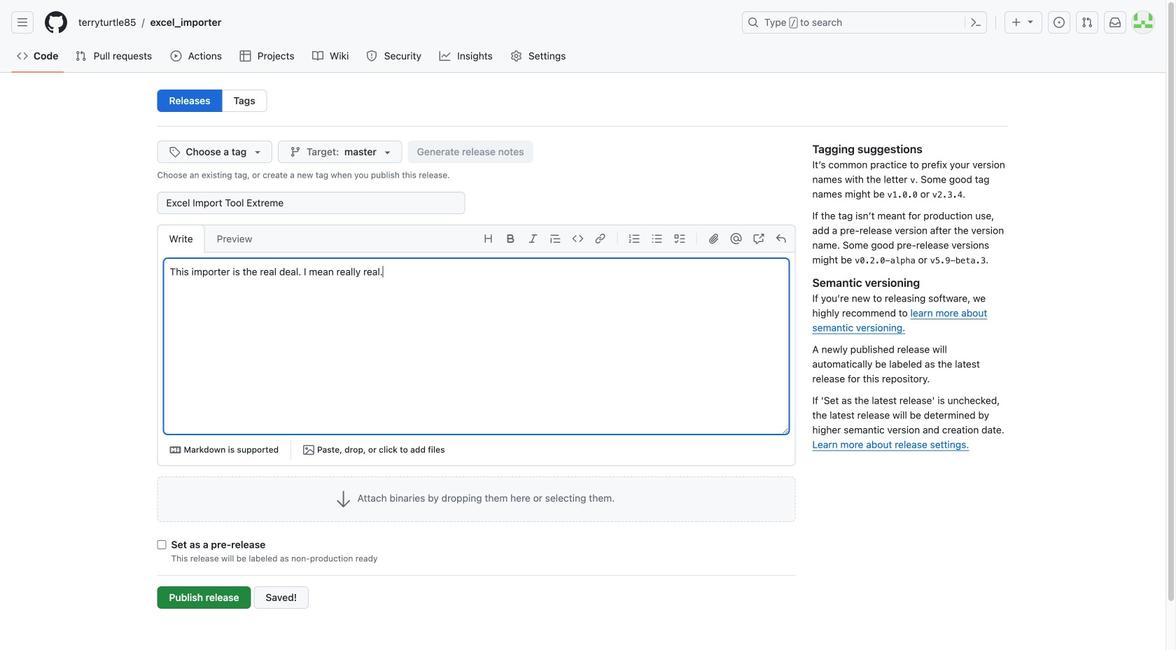 Task type: locate. For each thing, give the bounding box(es) containing it.
tab panel
[[158, 258, 795, 466]]

triangle down image
[[252, 146, 263, 158]]

tag image
[[169, 146, 180, 158]]

play image
[[170, 50, 182, 62]]

footer
[[0, 609, 1166, 651]]

add a comment tab list
[[157, 225, 264, 253]]

list
[[73, 11, 734, 34]]

None checkbox
[[157, 541, 166, 550]]

Enter release title text field
[[157, 192, 465, 214]]

1 vertical spatial status
[[266, 592, 297, 604]]

status
[[157, 169, 796, 181], [266, 592, 297, 604]]

graph image
[[439, 50, 451, 62]]

gear image
[[511, 50, 522, 62]]

homepage image
[[45, 11, 67, 34]]

  text field
[[164, 259, 789, 434]]



Task type: describe. For each thing, give the bounding box(es) containing it.
markdown image
[[170, 445, 181, 456]]

plus image
[[1011, 17, 1022, 28]]

notifications image
[[1110, 17, 1121, 28]]

git pull request image
[[1082, 17, 1093, 28]]

table image
[[240, 50, 251, 62]]

image image
[[303, 445, 314, 456]]

0 vertical spatial status
[[157, 169, 796, 181]]

command palette image
[[971, 17, 982, 28]]

triangle down image
[[1025, 16, 1036, 27]]

git pull request image
[[75, 50, 86, 62]]

issue opened image
[[1054, 17, 1065, 28]]

git branch image
[[290, 146, 301, 158]]

code image
[[17, 50, 28, 62]]

book image
[[312, 50, 324, 62]]

shield image
[[366, 50, 378, 62]]



Task type: vqa. For each thing, say whether or not it's contained in the screenshot.
repository. inside the "Private You choose who can see and commit to this repository."
no



